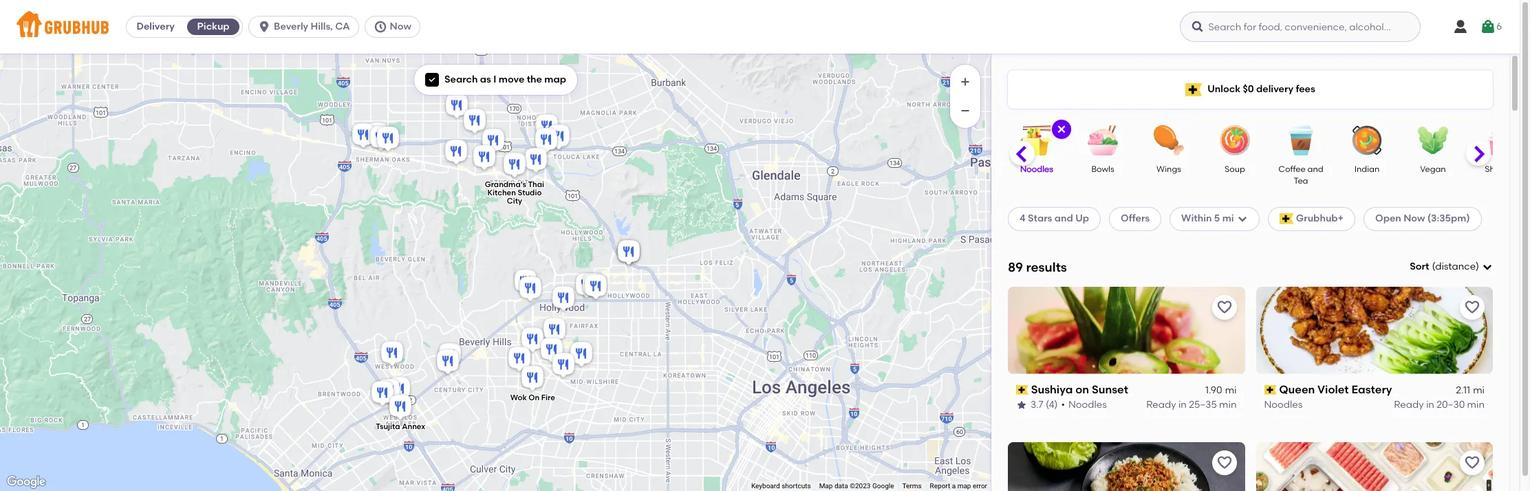 Task type: vqa. For each thing, say whether or not it's contained in the screenshot.
Making
no



Task type: describe. For each thing, give the bounding box(es) containing it.
open
[[1375, 213, 1401, 225]]

studio
[[517, 188, 541, 197]]

results
[[1026, 259, 1067, 275]]

svg image inside 'now' button
[[373, 20, 387, 34]]

now inside button
[[390, 21, 411, 32]]

crave sushi image
[[374, 125, 401, 155]]

min for sushiya on sunset
[[1219, 399, 1237, 410]]

delivery
[[137, 21, 175, 32]]

min for queen violet eastery
[[1467, 399, 1485, 410]]

on
[[1076, 383, 1089, 396]]

map data ©2023 google
[[819, 482, 894, 490]]

grubhub+
[[1296, 213, 1344, 225]]

wok on fire
[[510, 394, 555, 403]]

svg image inside 6 button
[[1480, 19, 1496, 35]]

bowls image
[[1079, 125, 1127, 155]]

save this restaurant button for haidilao hot pot century city logo
[[1460, 450, 1485, 475]]

shortcuts
[[782, 482, 811, 490]]

fire
[[541, 394, 555, 403]]

noodles image
[[1013, 125, 1061, 155]]

teppanyaki supreme food truck image
[[363, 120, 390, 151]]

as
[[480, 74, 491, 85]]

report
[[930, 482, 950, 490]]

sushiya
[[1031, 383, 1073, 396]]

svg image inside field
[[1482, 262, 1493, 273]]

grubhub plus flag logo image for grubhub+
[[1279, 214, 1293, 225]]

checkout
[[1203, 441, 1249, 453]]

queen
[[1279, 383, 1315, 396]]

the
[[527, 74, 542, 85]]

sushi 101 image
[[505, 345, 533, 375]]

rice wok image
[[479, 127, 507, 157]]

open now (3:35pm)
[[1375, 213, 1470, 225]]

sushi ran image
[[545, 122, 572, 153]]

sanook @ colony image
[[368, 379, 396, 409]]

1 horizontal spatial map
[[958, 482, 971, 490]]

save this restaurant button for the queen violet eastery logo
[[1460, 295, 1485, 320]]

20–30
[[1437, 399, 1465, 410]]

• noodles
[[1061, 399, 1107, 410]]

ready in 25–35 min
[[1147, 399, 1237, 410]]

beverly hills, ca button
[[248, 16, 364, 38]]

ready for queen violet eastery
[[1394, 399, 1424, 410]]

city
[[507, 197, 522, 206]]

error
[[973, 482, 987, 490]]

4
[[1020, 213, 1026, 225]]

green apple china bistro logo image
[[1008, 442, 1245, 491]]

fortune dragon china bistro image
[[461, 107, 488, 137]]

subscription pass image
[[1016, 385, 1028, 395]]

google
[[872, 482, 894, 490]]

report a map error
[[930, 482, 987, 490]]

1.90 mi
[[1205, 385, 1237, 396]]

3.7
[[1031, 399, 1043, 410]]

tea
[[1294, 176, 1308, 186]]

save this restaurant image for haidilao hot pot century city logo
[[1464, 455, 1481, 471]]

on
[[528, 394, 539, 403]]

1.90
[[1205, 385, 1222, 396]]

5
[[1214, 213, 1220, 225]]

(
[[1432, 261, 1435, 272]]

thai
[[528, 180, 544, 189]]

2 horizontal spatial noodles
[[1264, 399, 1303, 410]]

soup image
[[1211, 125, 1259, 155]]

lan noodle image
[[582, 272, 609, 303]]

grandma's
[[485, 180, 526, 189]]

haidilao hot pot century city image
[[436, 341, 463, 372]]

©2023
[[850, 482, 871, 490]]

6 button
[[1480, 14, 1502, 39]]

violet
[[1318, 383, 1349, 396]]

up
[[1076, 213, 1089, 225]]

map region
[[0, 0, 1037, 491]]

25–35
[[1189, 399, 1217, 410]]

now button
[[364, 16, 426, 38]]

haidilao hot pot century city logo image
[[1256, 442, 1493, 491]]

distance
[[1435, 261, 1476, 272]]

wok of fame chow mein image
[[615, 238, 642, 268]]

coffee and tea
[[1279, 164, 1324, 186]]

1 vertical spatial and
[[1055, 213, 1073, 225]]

data
[[835, 482, 848, 490]]

robata jinya image
[[540, 316, 568, 346]]

delivery
[[1256, 83, 1294, 95]]

wings image
[[1145, 125, 1193, 155]]

6
[[1496, 21, 1502, 32]]

mi for sushiya on sunset
[[1225, 385, 1237, 396]]

Search for food, convenience, alcohol... search field
[[1180, 12, 1421, 42]]

star icon image
[[1016, 399, 1027, 410]]

save this restaurant image for sushiya on sunset logo
[[1216, 299, 1233, 316]]

beverly hills, ca
[[274, 21, 350, 32]]

vegan image
[[1409, 125, 1457, 155]]

clever panda noodle house image
[[615, 238, 642, 268]]

$0
[[1243, 83, 1254, 95]]

wok on fire image
[[518, 364, 546, 394]]

grandma's thai kitchen studio city image
[[501, 151, 528, 181]]

tsujita annex
[[376, 422, 425, 431]]

(3:35pm)
[[1428, 213, 1470, 225]]

4 stars and up
[[1020, 213, 1089, 225]]

keyboard shortcuts
[[751, 482, 811, 490]]

search as i move the map
[[444, 74, 566, 85]]

main navigation navigation
[[0, 0, 1520, 54]]

save this restaurant button for sushiya on sunset logo
[[1212, 295, 1237, 320]]

mi right 5
[[1222, 213, 1234, 225]]

eastery
[[1352, 383, 1392, 396]]

0 horizontal spatial noodles
[[1020, 164, 1053, 174]]

pickup
[[197, 21, 230, 32]]



Task type: locate. For each thing, give the bounding box(es) containing it.
1 horizontal spatial ready
[[1394, 399, 1424, 410]]

proceed to checkout
[[1149, 441, 1249, 453]]

89
[[1008, 259, 1023, 275]]

wok
[[510, 394, 526, 403]]

tsujita
[[376, 422, 400, 431]]

kazan image
[[518, 325, 546, 356]]

move
[[499, 74, 524, 85]]

i
[[494, 74, 496, 85]]

delivery button
[[127, 16, 184, 38]]

in for queen violet eastery
[[1426, 399, 1434, 410]]

grubhub plus flag logo image left grubhub+
[[1279, 214, 1293, 225]]

bowls
[[1092, 164, 1114, 174]]

3.7 (4)
[[1031, 399, 1058, 410]]

lotus vegan thai restaurant image
[[533, 112, 560, 142]]

min down the 2.11 mi
[[1467, 399, 1485, 410]]

grubhub plus flag logo image left unlock
[[1186, 83, 1202, 96]]

2.11 mi
[[1456, 385, 1485, 396]]

unlock $0 delivery fees
[[1208, 83, 1315, 95]]

1 horizontal spatial and
[[1308, 164, 1324, 174]]

0 vertical spatial and
[[1308, 164, 1324, 174]]

1 vertical spatial grubhub plus flag logo image
[[1279, 214, 1293, 225]]

annex
[[402, 422, 425, 431]]

map right the
[[544, 74, 566, 85]]

stars
[[1028, 213, 1052, 225]]

fees
[[1296, 83, 1315, 95]]

and
[[1308, 164, 1324, 174], [1055, 213, 1073, 225]]

1 horizontal spatial grubhub plus flag logo image
[[1279, 214, 1293, 225]]

vegan
[[1420, 164, 1446, 174]]

sushiya on sunset logo image
[[1008, 287, 1245, 374]]

sushiya on sunset
[[1031, 383, 1128, 396]]

min down 1.90 mi
[[1219, 399, 1237, 410]]

sort
[[1410, 261, 1429, 272]]

indian image
[[1343, 125, 1391, 155]]

qi steam kitchen image
[[549, 351, 577, 381]]

noodles
[[1020, 164, 1053, 174], [1069, 399, 1107, 410], [1264, 399, 1303, 410]]

a
[[952, 482, 956, 490]]

1 in from the left
[[1179, 399, 1187, 410]]

ready
[[1147, 399, 1176, 410], [1394, 399, 1424, 410]]

mi for queen violet eastery
[[1473, 385, 1485, 396]]

0 horizontal spatial grubhub plus flag logo image
[[1186, 83, 1202, 96]]

1 horizontal spatial min
[[1467, 399, 1485, 410]]

fuwa teriyaki image
[[434, 347, 461, 378]]

now right the open
[[1404, 213, 1425, 225]]

svg image
[[1480, 19, 1496, 35], [257, 20, 271, 34], [373, 20, 387, 34], [428, 76, 436, 84], [1056, 124, 1067, 135], [1237, 214, 1248, 225], [1482, 262, 1493, 273]]

ready left 25–35
[[1147, 399, 1176, 410]]

mi
[[1222, 213, 1234, 225], [1225, 385, 1237, 396], [1473, 385, 1485, 396]]

google image
[[3, 473, 49, 491]]

noodles down subscription pass image
[[1264, 399, 1303, 410]]

•
[[1061, 399, 1065, 410]]

in
[[1179, 399, 1187, 410], [1426, 399, 1434, 410]]

indian
[[1355, 164, 1380, 174]]

socialeats image
[[567, 340, 595, 370]]

1 horizontal spatial in
[[1426, 399, 1434, 410]]

offers
[[1121, 213, 1150, 225]]

beverly
[[274, 21, 308, 32]]

and up 'tea'
[[1308, 164, 1324, 174]]

0 horizontal spatial now
[[390, 21, 411, 32]]

noodles down on
[[1069, 399, 1107, 410]]

in left 25–35
[[1179, 399, 1187, 410]]

within
[[1181, 213, 1212, 225]]

terms link
[[902, 482, 922, 490]]

ready for sushiya on sunset
[[1147, 399, 1176, 410]]

new japan by sushistop image
[[375, 377, 402, 407]]

pickup button
[[184, 16, 242, 38]]

0 vertical spatial map
[[544, 74, 566, 85]]

within 5 mi
[[1181, 213, 1234, 225]]

mi right 1.90
[[1225, 385, 1237, 396]]

subscription pass image
[[1264, 385, 1276, 395]]

queen violet eastery
[[1279, 383, 1392, 396]]

coffee
[[1279, 164, 1306, 174]]

svg image
[[1452, 19, 1469, 35], [1191, 20, 1205, 34]]

twin castle image
[[532, 126, 560, 156]]

0 horizontal spatial map
[[544, 74, 566, 85]]

(4)
[[1046, 399, 1058, 410]]

search
[[444, 74, 478, 85]]

terms
[[902, 482, 922, 490]]

minus icon image
[[958, 104, 972, 118]]

1 ready from the left
[[1147, 399, 1176, 410]]

1 horizontal spatial noodles
[[1069, 399, 1107, 410]]

noodles down noodles image
[[1020, 164, 1053, 174]]

wings
[[1157, 164, 1181, 174]]

yen sushi & sake bar studio city image
[[442, 138, 470, 168]]

unlock
[[1208, 83, 1241, 95]]

save this restaurant image for the queen violet eastery logo
[[1464, 299, 1481, 316]]

sushiya on sunset image
[[512, 268, 539, 298]]

None field
[[1410, 260, 1493, 274]]

grandma's thai kitchen studio city
[[485, 180, 544, 206]]

save this restaurant image
[[1216, 299, 1233, 316], [1464, 299, 1481, 316], [1216, 455, 1233, 471], [1464, 455, 1481, 471]]

1 horizontal spatial svg image
[[1452, 19, 1469, 35]]

report a map error link
[[930, 482, 987, 490]]

1 vertical spatial now
[[1404, 213, 1425, 225]]

mi right 2.11 on the right
[[1473, 385, 1485, 396]]

soup
[[1225, 164, 1245, 174]]

save this restaurant button for green apple china bistro logo
[[1212, 450, 1237, 475]]

keyboard shortcuts button
[[751, 482, 811, 491]]

proceed
[[1149, 441, 1189, 453]]

none field containing sort
[[1410, 260, 1493, 274]]

sunset
[[1092, 383, 1128, 396]]

save this restaurant image for green apple china bistro logo
[[1216, 455, 1233, 471]]

and left up
[[1055, 213, 1073, 225]]

hills,
[[311, 21, 333, 32]]

min
[[1219, 399, 1237, 410], [1467, 399, 1485, 410]]

and inside coffee and tea
[[1308, 164, 1324, 174]]

now right ca
[[390, 21, 411, 32]]

grubhub plus flag logo image for unlock $0 delivery fees
[[1186, 83, 1202, 96]]

0 horizontal spatial in
[[1179, 399, 1187, 410]]

grubhub plus flag logo image
[[1186, 83, 1202, 96], [1279, 214, 1293, 225]]

2.11
[[1456, 385, 1470, 396]]

plus icon image
[[958, 75, 972, 89]]

map right a
[[958, 482, 971, 490]]

kai ramen image
[[349, 121, 377, 151]]

sort ( distance )
[[1410, 261, 1479, 272]]

0 horizontal spatial ready
[[1147, 399, 1176, 410]]

89 results
[[1008, 259, 1067, 275]]

ca
[[335, 21, 350, 32]]

2 ready from the left
[[1394, 399, 1424, 410]]

genghis cohen image
[[549, 284, 577, 314]]

map
[[544, 74, 566, 85], [958, 482, 971, 490]]

1 vertical spatial map
[[958, 482, 971, 490]]

jinya ramen bar image
[[522, 146, 549, 176]]

moon house chinese cuisine image
[[385, 375, 412, 405]]

0 horizontal spatial min
[[1219, 399, 1237, 410]]

0 horizontal spatial and
[[1055, 213, 1073, 225]]

2 in from the left
[[1426, 399, 1434, 410]]

to
[[1191, 441, 1201, 453]]

ready left 20–30
[[1394, 399, 1424, 410]]

save this restaurant button
[[1212, 295, 1237, 320], [1460, 295, 1485, 320], [1212, 450, 1237, 475], [1460, 450, 1485, 475]]

proceed to checkout button
[[1107, 435, 1291, 460]]

gourmet palace image
[[443, 92, 470, 122]]

keyboard
[[751, 482, 780, 490]]

queen violet eastery image
[[516, 275, 544, 305]]

1 min from the left
[[1219, 399, 1237, 410]]

0 horizontal spatial svg image
[[1191, 20, 1205, 34]]

haji sushi house image
[[538, 336, 565, 366]]

green apple china bistro image
[[470, 143, 498, 173]]

shakes image
[[1475, 125, 1523, 155]]

shakes
[[1485, 164, 1513, 174]]

mr. rice image
[[378, 339, 406, 369]]

map
[[819, 482, 833, 490]]

ready in 20–30 min
[[1394, 399, 1485, 410]]

in for sushiya on sunset
[[1179, 399, 1187, 410]]

2 min from the left
[[1467, 399, 1485, 410]]

the formosa cafe image
[[580, 271, 607, 301]]

queen violet eastery logo image
[[1256, 287, 1493, 374]]

svg image inside beverly hills, ca button
[[257, 20, 271, 34]]

tsujita annex image
[[386, 393, 414, 423]]

kitchen
[[487, 188, 516, 197]]

in left 20–30
[[1426, 399, 1434, 410]]

phorage weho image
[[573, 271, 600, 301]]

0 vertical spatial now
[[390, 21, 411, 32]]

1 horizontal spatial now
[[1404, 213, 1425, 225]]

coffee and tea image
[[1277, 125, 1325, 155]]

noodle world jr image
[[367, 124, 395, 154]]

0 vertical spatial grubhub plus flag logo image
[[1186, 83, 1202, 96]]



